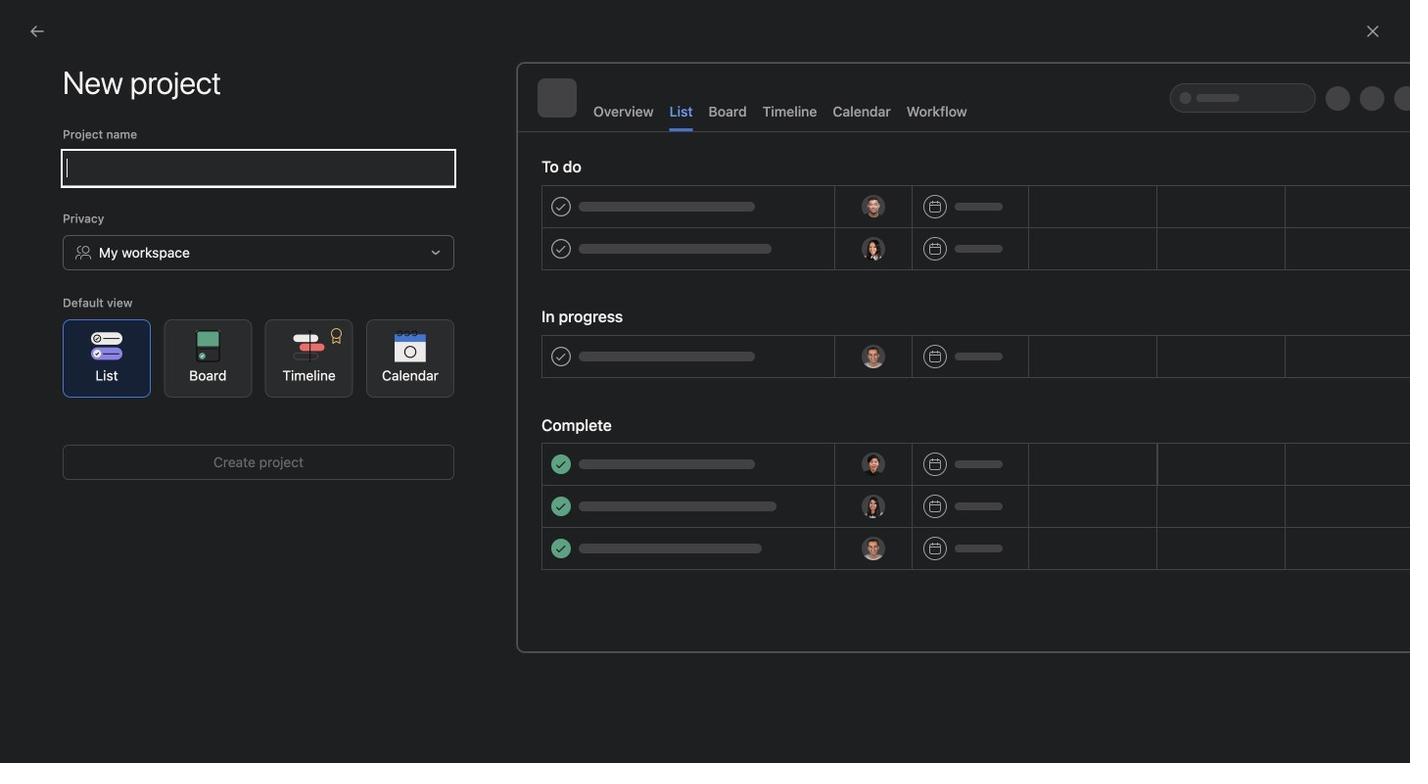 Task type: locate. For each thing, give the bounding box(es) containing it.
add profile photo image
[[291, 292, 338, 339]]

line_and_symbols image
[[875, 428, 898, 451]]

None text field
[[63, 151, 455, 186]]

go back image
[[29, 24, 45, 39]]

this is a preview of your project image
[[517, 63, 1411, 652]]

starred element
[[0, 312, 235, 382]]

list item
[[855, 339, 1106, 399], [267, 411, 815, 446], [267, 446, 815, 482]]

global element
[[0, 48, 235, 166]]

close image
[[1366, 24, 1381, 39]]



Task type: describe. For each thing, give the bounding box(es) containing it.
projects element
[[0, 382, 235, 484]]

rocket image
[[1125, 357, 1149, 381]]

mark complete image
[[287, 452, 311, 476]]

insights element
[[0, 178, 235, 312]]

Mark complete checkbox
[[287, 452, 311, 476]]

hide sidebar image
[[25, 16, 41, 31]]



Task type: vqa. For each thing, say whether or not it's contained in the screenshot.
Close image
yes



